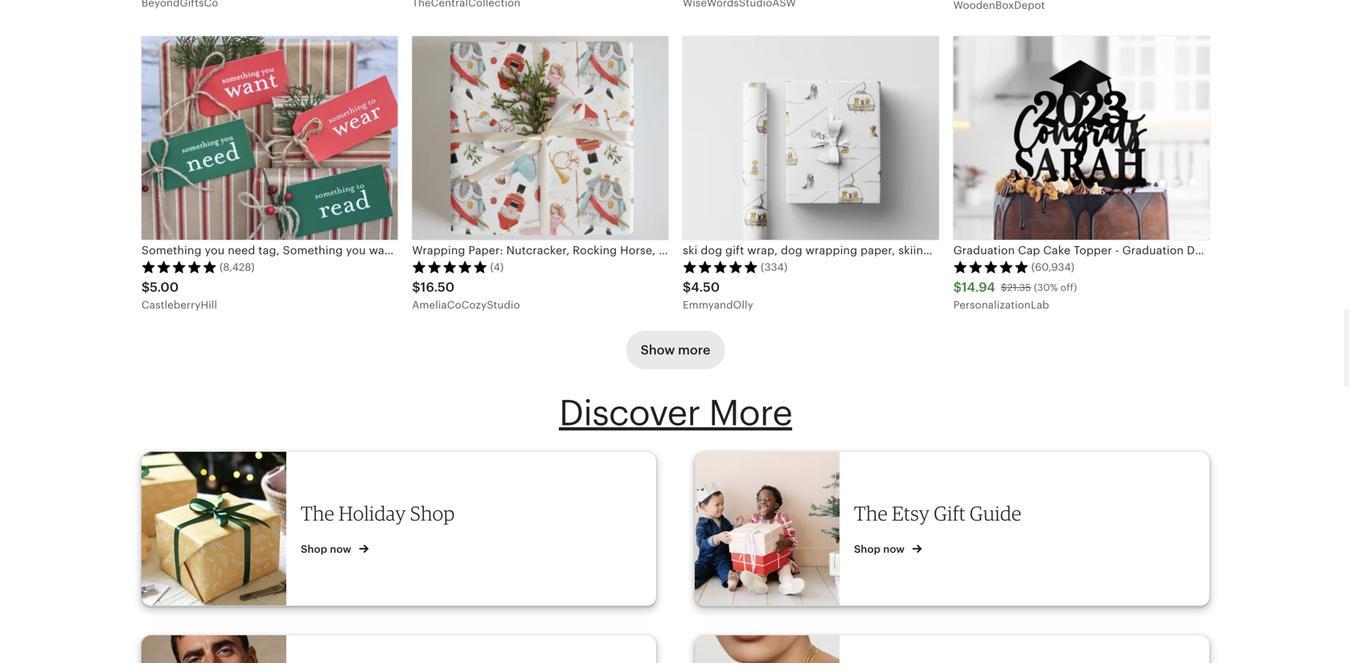 Task type: vqa. For each thing, say whether or not it's contained in the screenshot.
the Decor
no



Task type: describe. For each thing, give the bounding box(es) containing it.
1 gift from the left
[[726, 244, 745, 257]]

1 wrap, from the left
[[748, 244, 778, 257]]

personalizationlab
[[954, 299, 1050, 311]]

14.94
[[962, 280, 996, 294]]

skiing
[[899, 244, 931, 257]]

$ 4.50 emmyandolly
[[683, 280, 754, 311]]

shop now for etsy
[[855, 543, 908, 555]]

4.50
[[691, 280, 720, 294]]

2 gift from the left
[[934, 244, 953, 257]]

2 dog from the left
[[781, 244, 803, 257]]

the for the holiday shop
[[301, 501, 335, 525]]

5 out of 5 stars image for 4.50
[[683, 260, 759, 273]]

21.35
[[1008, 282, 1032, 293]]

shop now for holiday
[[301, 543, 354, 555]]

show more link
[[627, 331, 725, 370]]

paper,
[[861, 244, 896, 257]]

(334)
[[761, 261, 788, 273]]

shop for the holiday shop
[[301, 543, 328, 555]]

16.50
[[421, 280, 455, 294]]

5 out of 5 stars image for 16.50
[[412, 260, 488, 273]]

2 wrapping from the left
[[1008, 244, 1060, 257]]

(4)
[[490, 261, 504, 273]]

shop for the etsy gift guide
[[855, 543, 881, 555]]

castleberryhill
[[142, 299, 217, 311]]

show more
[[641, 343, 711, 357]]

more
[[679, 343, 711, 357]]

the etsy gift guide
[[855, 501, 1022, 525]]



Task type: locate. For each thing, give the bounding box(es) containing it.
ameliacocozystudio
[[412, 299, 520, 311]]

holiday
[[339, 501, 406, 525]]

5 out of 5 stars image up 5.00
[[142, 260, 217, 273]]

1 horizontal spatial now
[[884, 543, 905, 555]]

1 horizontal spatial shop now
[[855, 543, 908, 555]]

0 horizontal spatial wrapping
[[806, 244, 858, 257]]

2 ski from the left
[[990, 244, 1005, 257]]

(60,934)
[[1032, 261, 1075, 273]]

ski up 14.94
[[990, 244, 1005, 257]]

$ for 4.50
[[683, 280, 691, 294]]

(8,428)
[[220, 261, 255, 273]]

5 out of 5 stars image up 14.94
[[954, 260, 1030, 273]]

gift up $ 4.50 emmyandolly
[[726, 244, 745, 257]]

now
[[330, 543, 352, 555], [884, 543, 905, 555]]

3 5 out of 5 stars image from the left
[[683, 260, 759, 273]]

gift
[[726, 244, 745, 257], [934, 244, 953, 257]]

$ for 16.50
[[412, 280, 421, 294]]

dog up (334)
[[781, 244, 803, 257]]

shop
[[410, 501, 455, 525], [301, 543, 328, 555], [855, 543, 881, 555]]

1 wrapping from the left
[[806, 244, 858, 257]]

something you need tag, something you want, you need, to wear, to read tags, christmas gift tags, want need wear read tags, set of 4 image
[[142, 36, 398, 240]]

wrap, up 14.94
[[956, 244, 987, 257]]

0 horizontal spatial gift
[[726, 244, 745, 257]]

the left holiday
[[301, 501, 335, 525]]

wrapping paper: nutcracker, rocking horse, trumpets, ballerinas & ornaments design | gift wrap | christmas wrapping | holiday image
[[412, 36, 669, 240]]

5 out of 5 stars image up 4.50
[[683, 260, 759, 273]]

shop now down holiday
[[301, 543, 354, 555]]

5 out of 5 stars image
[[142, 260, 217, 273], [412, 260, 488, 273], [683, 260, 759, 273], [954, 260, 1030, 273]]

1 shop now from the left
[[301, 543, 354, 555]]

now down etsy
[[884, 543, 905, 555]]

5.00
[[150, 280, 179, 294]]

0 horizontal spatial ski
[[683, 244, 698, 257]]

5 out of 5 stars image up 16.50
[[412, 260, 488, 273]]

wrapping left the paper,
[[806, 244, 858, 257]]

emmyandolly
[[683, 299, 754, 311]]

shop down the etsy gift guide
[[855, 543, 881, 555]]

1 the from the left
[[301, 501, 335, 525]]

0 horizontal spatial shop
[[301, 543, 328, 555]]

0 horizontal spatial the
[[301, 501, 335, 525]]

$ inside the $ 5.00 castleberryhill
[[142, 280, 150, 294]]

$ inside $ 4.50 emmyandolly
[[683, 280, 691, 294]]

show
[[641, 343, 675, 357]]

shop right holiday
[[410, 501, 455, 525]]

now down holiday
[[330, 543, 352, 555]]

shop now
[[301, 543, 354, 555], [855, 543, 908, 555]]

(30%
[[1035, 282, 1059, 293]]

2 wrap, from the left
[[956, 244, 987, 257]]

2 shop now from the left
[[855, 543, 908, 555]]

ski dog gift wrap, dog wrapping paper, skiing gift wrap, ski wrapping paper image
[[683, 36, 940, 240]]

the left etsy
[[855, 501, 888, 525]]

wrap,
[[748, 244, 778, 257], [956, 244, 987, 257]]

the for the etsy gift guide
[[855, 501, 888, 525]]

shop now down etsy
[[855, 543, 908, 555]]

2 horizontal spatial shop
[[855, 543, 881, 555]]

gift
[[934, 501, 966, 525]]

now for etsy
[[884, 543, 905, 555]]

ski dog gift wrap, dog wrapping paper, skiing gift wrap, ski wrapping paper
[[683, 244, 1095, 257]]

1 horizontal spatial gift
[[934, 244, 953, 257]]

1 horizontal spatial wrap,
[[956, 244, 987, 257]]

discover more
[[559, 393, 793, 433]]

now for holiday
[[330, 543, 352, 555]]

1 dog from the left
[[701, 244, 723, 257]]

$ for 5.00
[[142, 280, 150, 294]]

0 horizontal spatial wrap,
[[748, 244, 778, 257]]

wrap, up (334)
[[748, 244, 778, 257]]

2 now from the left
[[884, 543, 905, 555]]

1 now from the left
[[330, 543, 352, 555]]

discover more link
[[559, 393, 793, 433]]

graduation cap cake topper - graduation decoration 2023 cake topper, graduation gift for her, college graduation cake topper glitter image
[[954, 36, 1210, 240]]

off)
[[1061, 282, 1078, 293]]

ski up 4.50
[[683, 244, 698, 257]]

1 horizontal spatial shop
[[410, 501, 455, 525]]

1 horizontal spatial wrapping
[[1008, 244, 1060, 257]]

dog up 4.50
[[701, 244, 723, 257]]

0 horizontal spatial now
[[330, 543, 352, 555]]

discover
[[559, 393, 701, 433]]

$ 5.00 castleberryhill
[[142, 280, 217, 311]]

$ inside '$ 16.50 ameliacocozystudio'
[[412, 280, 421, 294]]

$ 16.50 ameliacocozystudio
[[412, 280, 520, 311]]

$
[[142, 280, 150, 294], [412, 280, 421, 294], [683, 280, 691, 294], [954, 280, 962, 294], [1002, 282, 1008, 293]]

paper
[[1063, 244, 1095, 257]]

gift right skiing
[[934, 244, 953, 257]]

more
[[709, 393, 793, 433]]

the holiday shop
[[301, 501, 455, 525]]

$ 14.94 $ 21.35 (30% off) personalizationlab
[[954, 280, 1078, 311]]

etsy
[[892, 501, 930, 525]]

1 horizontal spatial dog
[[781, 244, 803, 257]]

dog
[[701, 244, 723, 257], [781, 244, 803, 257]]

4 5 out of 5 stars image from the left
[[954, 260, 1030, 273]]

0 horizontal spatial dog
[[701, 244, 723, 257]]

the
[[301, 501, 335, 525], [855, 501, 888, 525]]

wrapping
[[806, 244, 858, 257], [1008, 244, 1060, 257]]

2 the from the left
[[855, 501, 888, 525]]

guide
[[970, 501, 1022, 525]]

0 horizontal spatial shop now
[[301, 543, 354, 555]]

1 horizontal spatial ski
[[990, 244, 1005, 257]]

1 ski from the left
[[683, 244, 698, 257]]

shop down the holiday shop
[[301, 543, 328, 555]]

1 horizontal spatial the
[[855, 501, 888, 525]]

5 out of 5 stars image for 5.00
[[142, 260, 217, 273]]

2 5 out of 5 stars image from the left
[[412, 260, 488, 273]]

1 5 out of 5 stars image from the left
[[142, 260, 217, 273]]

wrapping up (60,934)
[[1008, 244, 1060, 257]]

ski
[[683, 244, 698, 257], [990, 244, 1005, 257]]



